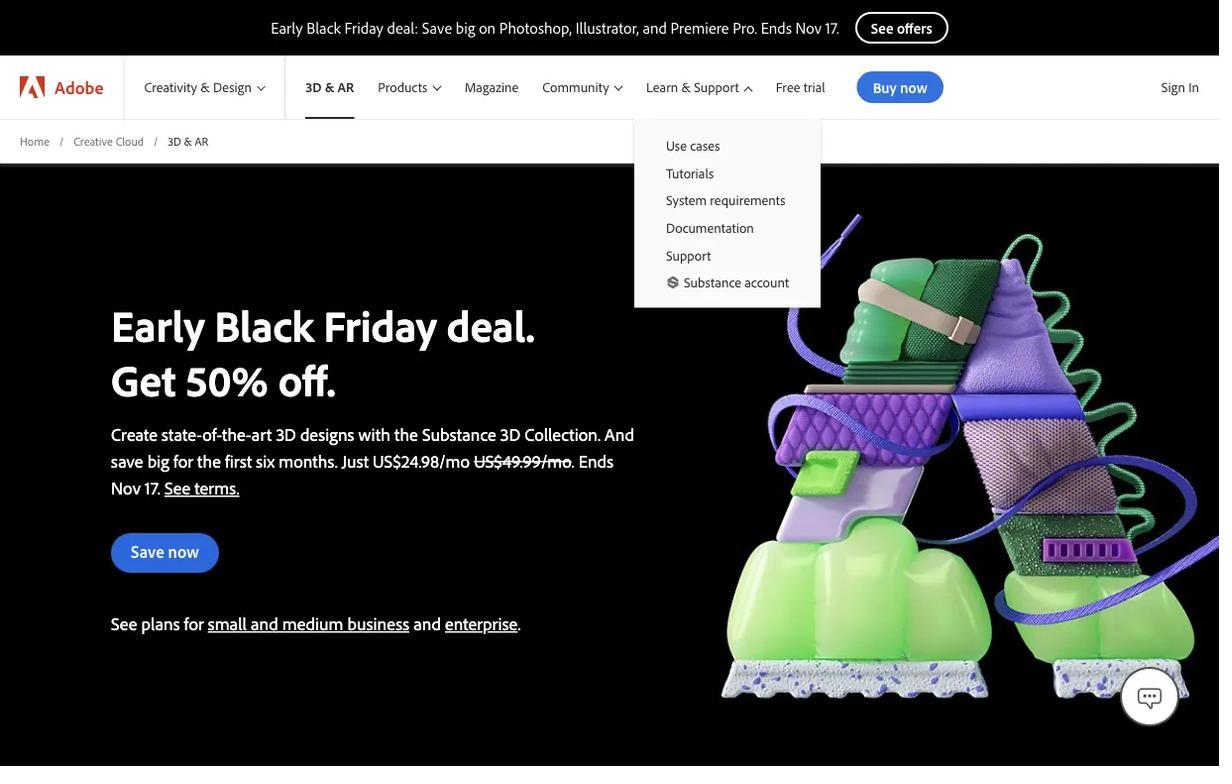 Task type: locate. For each thing, give the bounding box(es) containing it.
and right business
[[414, 612, 441, 635]]

see left plans
[[111, 612, 137, 635]]

3d & ar
[[305, 79, 354, 96], [168, 133, 208, 148]]

big left on
[[456, 18, 475, 38]]

the
[[395, 423, 418, 445], [197, 450, 221, 472]]

1 vertical spatial substance
[[422, 423, 496, 445]]

see
[[164, 477, 190, 499], [111, 612, 137, 635]]

17.
[[826, 18, 839, 38], [145, 477, 160, 499]]

/mo down collection.
[[541, 450, 572, 472]]

group
[[634, 119, 821, 308]]

1 horizontal spatial save
[[422, 18, 452, 38]]

1 vertical spatial early
[[111, 298, 205, 353]]

premiere
[[671, 18, 729, 38]]

adobe
[[55, 76, 104, 98]]

early for early black friday deal. get 50% off.
[[111, 298, 205, 353]]

adobe link
[[0, 56, 123, 119]]

home
[[20, 133, 50, 148]]

0 vertical spatial save
[[422, 18, 452, 38]]

1 horizontal spatial 3d & ar
[[305, 79, 354, 96]]

for right plans
[[184, 612, 204, 635]]

system requirements link
[[634, 187, 821, 214]]

nov up the trial
[[796, 18, 822, 38]]

ar down creativity & design dropdown button at the top left of page
[[195, 133, 208, 148]]

3d & ar down the creativity & design
[[168, 133, 208, 148]]

1 horizontal spatial and
[[414, 612, 441, 635]]

friday for deal:
[[345, 18, 384, 38]]

& left design on the top of page
[[201, 79, 210, 96]]

0 horizontal spatial see
[[111, 612, 137, 635]]

0 vertical spatial early
[[271, 18, 303, 38]]

0 horizontal spatial and
[[251, 612, 278, 635]]

0 vertical spatial substance
[[684, 274, 741, 291]]

support right learn
[[694, 79, 739, 96]]

substance up us$ 24 . 98 /mo us$ 49 . 99 /mo
[[422, 423, 496, 445]]

& right learn
[[681, 79, 691, 96]]

0 horizontal spatial 3d & ar
[[168, 133, 208, 148]]

1 horizontal spatial us$
[[474, 450, 503, 472]]

1 horizontal spatial 17.
[[826, 18, 839, 38]]

1 horizontal spatial nov
[[796, 18, 822, 38]]

save inside save now link
[[131, 541, 164, 562]]

0 vertical spatial black
[[307, 18, 341, 38]]

save now
[[131, 541, 199, 562]]

1 horizontal spatial ar
[[338, 79, 354, 96]]

nov down 'save'
[[111, 477, 141, 499]]

0 horizontal spatial 17.
[[145, 477, 160, 499]]

0 horizontal spatial big
[[147, 450, 169, 472]]

1 vertical spatial save
[[131, 541, 164, 562]]

substance inside substance account link
[[684, 274, 741, 291]]

save
[[111, 450, 143, 472]]

free
[[776, 79, 800, 96]]

save
[[422, 18, 452, 38], [131, 541, 164, 562]]

save left now
[[131, 541, 164, 562]]

1 /mo from the left
[[439, 450, 470, 472]]

black for save
[[307, 18, 341, 38]]

for inside create state-of-the-art 3d designs with the substance 3d collection. and save big for the first six months. just
[[173, 450, 193, 472]]

0 vertical spatial for
[[173, 450, 193, 472]]

us$24.98 per month per license element
[[373, 450, 470, 472]]

/mo right 24
[[439, 450, 470, 472]]

/mo
[[439, 450, 470, 472], [541, 450, 572, 472]]

of-
[[202, 423, 222, 445]]

early for early black friday deal: save big on photoshop, illustrator, and premiere pro. ends nov 17.
[[271, 18, 303, 38]]

early inside early black friday deal. get 50% off.
[[111, 298, 205, 353]]

0 vertical spatial friday
[[345, 18, 384, 38]]

nov
[[796, 18, 822, 38], [111, 477, 141, 499]]

0 horizontal spatial us$
[[373, 450, 401, 472]]

save right deal:
[[422, 18, 452, 38]]

ends right pro.
[[761, 18, 792, 38]]

17. up free trial link
[[826, 18, 839, 38]]

ar
[[338, 79, 354, 96], [195, 133, 208, 148]]

1 vertical spatial ends
[[579, 450, 614, 472]]

for down the state-
[[173, 450, 193, 472]]

ends
[[761, 18, 792, 38], [579, 450, 614, 472]]

1 vertical spatial friday
[[324, 298, 437, 353]]

2 /mo from the left
[[541, 450, 572, 472]]

0 vertical spatial see
[[164, 477, 190, 499]]

1 horizontal spatial /mo
[[541, 450, 572, 472]]

cloud
[[116, 133, 144, 148]]

1 vertical spatial see
[[111, 612, 137, 635]]

substance down the "support" link
[[684, 274, 741, 291]]

us$ left 99
[[474, 450, 503, 472]]

0 horizontal spatial early
[[111, 298, 205, 353]]

0 vertical spatial ar
[[338, 79, 354, 96]]

3d right art on the bottom left
[[276, 423, 296, 445]]

enterprise
[[445, 612, 518, 635]]

ends right ​.
[[579, 450, 614, 472]]

sign in button
[[1158, 70, 1203, 104]]

0 horizontal spatial substance
[[422, 423, 496, 445]]

black
[[307, 18, 341, 38], [215, 298, 314, 353]]

0 horizontal spatial ar
[[195, 133, 208, 148]]

& down the creativity & design
[[184, 133, 192, 148]]

0 horizontal spatial the
[[197, 450, 221, 472]]

support down documentation
[[666, 246, 711, 264]]

the down 'of-'
[[197, 450, 221, 472]]

​. ends nov 17.
[[111, 450, 614, 499]]

now
[[168, 541, 199, 562]]

support
[[694, 79, 739, 96], [666, 246, 711, 264]]

0 horizontal spatial nov
[[111, 477, 141, 499]]

friday inside early black friday deal. get 50% off.
[[324, 298, 437, 353]]

1 horizontal spatial ends
[[761, 18, 792, 38]]

months.
[[279, 450, 338, 472]]

plans
[[141, 612, 180, 635]]

see for see terms.
[[164, 477, 190, 499]]

save now link
[[111, 533, 219, 573]]

learn & support button
[[634, 56, 764, 119]]

1 vertical spatial 17.
[[145, 477, 160, 499]]

and right 'small'
[[251, 612, 278, 635]]

17. left see terms. link
[[145, 477, 160, 499]]

0 horizontal spatial ends
[[579, 450, 614, 472]]

.
[[419, 450, 421, 472], [520, 450, 523, 472], [518, 612, 521, 635]]

community button
[[531, 56, 634, 119]]

substance account
[[684, 274, 789, 291]]

1 vertical spatial big
[[147, 450, 169, 472]]

us$
[[373, 450, 401, 472], [474, 450, 503, 472]]

the-
[[222, 423, 252, 445]]

us$ 24 . 98 /mo us$ 49 . 99 /mo
[[373, 450, 572, 472]]

1 vertical spatial black
[[215, 298, 314, 353]]

documentation link
[[634, 214, 821, 241]]

substance
[[684, 274, 741, 291], [422, 423, 496, 445]]

the up 24
[[395, 423, 418, 445]]

just
[[342, 450, 369, 472]]

and left premiere
[[643, 18, 667, 38]]

design
[[213, 79, 252, 96]]

business
[[347, 612, 409, 635]]

and
[[643, 18, 667, 38], [251, 612, 278, 635], [414, 612, 441, 635]]

1 horizontal spatial substance
[[684, 274, 741, 291]]

on
[[479, 18, 496, 38]]

products button
[[366, 56, 453, 119]]

ar left products
[[338, 79, 354, 96]]

early
[[271, 18, 303, 38], [111, 298, 205, 353]]

17. inside ​. ends nov 17.
[[145, 477, 160, 499]]

1 horizontal spatial see
[[164, 477, 190, 499]]

early black friday deal: save big on photoshop, illustrator, and premiere pro. ends nov 17.
[[271, 18, 839, 38]]

0 vertical spatial 17.
[[826, 18, 839, 38]]

0 horizontal spatial /mo
[[439, 450, 470, 472]]

see left the terms.
[[164, 477, 190, 499]]

1 horizontal spatial the
[[395, 423, 418, 445]]

big right 'save'
[[147, 450, 169, 472]]

0 horizontal spatial save
[[131, 541, 164, 562]]

0 vertical spatial big
[[456, 18, 475, 38]]

friday for deal.
[[324, 298, 437, 353]]

1 horizontal spatial big
[[456, 18, 475, 38]]

medium
[[282, 612, 343, 635]]

3d & ar link
[[286, 56, 366, 119]]

&
[[201, 79, 210, 96], [325, 79, 334, 96], [681, 79, 691, 96], [184, 133, 192, 148]]

& left products
[[325, 79, 334, 96]]

us$ down with
[[373, 450, 401, 472]]

big inside create state-of-the-art 3d designs with the substance 3d collection. and save big for the first six months. just
[[147, 450, 169, 472]]

big
[[456, 18, 475, 38], [147, 450, 169, 472]]

1 vertical spatial nov
[[111, 477, 141, 499]]

0 vertical spatial 3d & ar
[[305, 79, 354, 96]]

for
[[173, 450, 193, 472], [184, 612, 204, 635]]

1 vertical spatial 3d & ar
[[168, 133, 208, 148]]

support inside dropdown button
[[694, 79, 739, 96]]

1 horizontal spatial early
[[271, 18, 303, 38]]

0 vertical spatial support
[[694, 79, 739, 96]]

illustrator,
[[576, 18, 639, 38]]

24
[[401, 450, 419, 472]]

system requirements
[[666, 191, 786, 209]]

3d & ar left products
[[305, 79, 354, 96]]

black inside early black friday deal. get 50% off.
[[215, 298, 314, 353]]



Task type: describe. For each thing, give the bounding box(es) containing it.
magazine link
[[453, 56, 531, 119]]

support link
[[634, 241, 821, 269]]

see terms.
[[164, 477, 239, 499]]

sign in
[[1161, 78, 1199, 96]]

community
[[543, 79, 609, 96]]

98
[[421, 450, 439, 472]]

0 vertical spatial the
[[395, 423, 418, 445]]

cases
[[690, 137, 720, 154]]

in
[[1189, 78, 1199, 96]]

& for learn & support dropdown button
[[681, 79, 691, 96]]

account
[[745, 274, 789, 291]]

create
[[111, 423, 158, 445]]

off.
[[278, 352, 336, 407]]

creativity
[[144, 79, 197, 96]]

tutorials
[[666, 164, 714, 181]]

2 us$ from the left
[[474, 450, 503, 472]]

products
[[378, 79, 428, 96]]

learn & support
[[646, 79, 739, 96]]

substance account link
[[634, 269, 821, 296]]

see plans for small and medium business and enterprise .
[[111, 612, 521, 635]]

magazine
[[465, 79, 519, 96]]

nov inside ​. ends nov 17.
[[111, 477, 141, 499]]

early black friday deal. get 50% off.
[[111, 298, 535, 407]]

enterprise link
[[445, 612, 518, 635]]

with
[[358, 423, 390, 445]]

3d right design on the top of page
[[305, 79, 322, 96]]

1 vertical spatial support
[[666, 246, 711, 264]]

designs
[[300, 423, 354, 445]]

creativity & design button
[[124, 56, 285, 119]]

1 vertical spatial the
[[197, 450, 221, 472]]

49
[[503, 450, 520, 472]]

& for creativity & design dropdown button at the top left of page
[[201, 79, 210, 96]]

deal.
[[447, 298, 535, 353]]

& for 3d & ar link
[[325, 79, 334, 96]]

system
[[666, 191, 707, 209]]

trial
[[804, 79, 825, 96]]

art
[[252, 423, 272, 445]]

see for see plans for small and medium business and enterprise .
[[111, 612, 137, 635]]

2 horizontal spatial and
[[643, 18, 667, 38]]

use cases link
[[634, 132, 821, 159]]

creative cloud
[[74, 133, 144, 148]]

99
[[523, 450, 541, 472]]

deal:
[[387, 18, 418, 38]]

requirements
[[710, 191, 786, 209]]

state-
[[162, 423, 202, 445]]

sign
[[1161, 78, 1185, 96]]

and
[[605, 423, 634, 445]]

creativity & design
[[144, 79, 252, 96]]

photoshop,
[[499, 18, 572, 38]]

get
[[111, 352, 176, 407]]

collection.
[[525, 423, 601, 445]]

1 vertical spatial for
[[184, 612, 204, 635]]

ends inside ​. ends nov 17.
[[579, 450, 614, 472]]

see terms. link
[[164, 477, 239, 499]]

free trial
[[776, 79, 825, 96]]

six
[[256, 450, 275, 472]]

3d right the cloud
[[168, 133, 181, 148]]

terms.
[[195, 477, 239, 499]]

use
[[666, 137, 687, 154]]

free trial link
[[764, 56, 837, 119]]

0 vertical spatial nov
[[796, 18, 822, 38]]

home link
[[20, 133, 50, 149]]

use cases
[[666, 137, 720, 154]]

small
[[208, 612, 247, 635]]

group containing use cases
[[634, 119, 821, 308]]

50%
[[186, 352, 268, 407]]

small and medium business link
[[208, 612, 409, 635]]

tutorials link
[[634, 159, 821, 187]]

pro.
[[733, 18, 757, 38]]

1 us$ from the left
[[373, 450, 401, 472]]

documentation
[[666, 219, 754, 236]]

regularly at us$49.99 per month per license element
[[474, 450, 572, 472]]

3d up 49
[[500, 423, 521, 445]]

learn
[[646, 79, 678, 96]]

​.
[[572, 450, 575, 472]]

create state-of-the-art 3d designs with the substance 3d collection. and save big for the first six months. just
[[111, 423, 634, 472]]

first
[[225, 450, 252, 472]]

substance inside create state-of-the-art 3d designs with the substance 3d collection. and save big for the first six months. just
[[422, 423, 496, 445]]

black for get
[[215, 298, 314, 353]]

creative
[[74, 133, 113, 148]]

0 vertical spatial ends
[[761, 18, 792, 38]]

creative cloud link
[[74, 133, 144, 149]]

1 vertical spatial ar
[[195, 133, 208, 148]]



Task type: vqa. For each thing, say whether or not it's contained in the screenshot.
'​.'
yes



